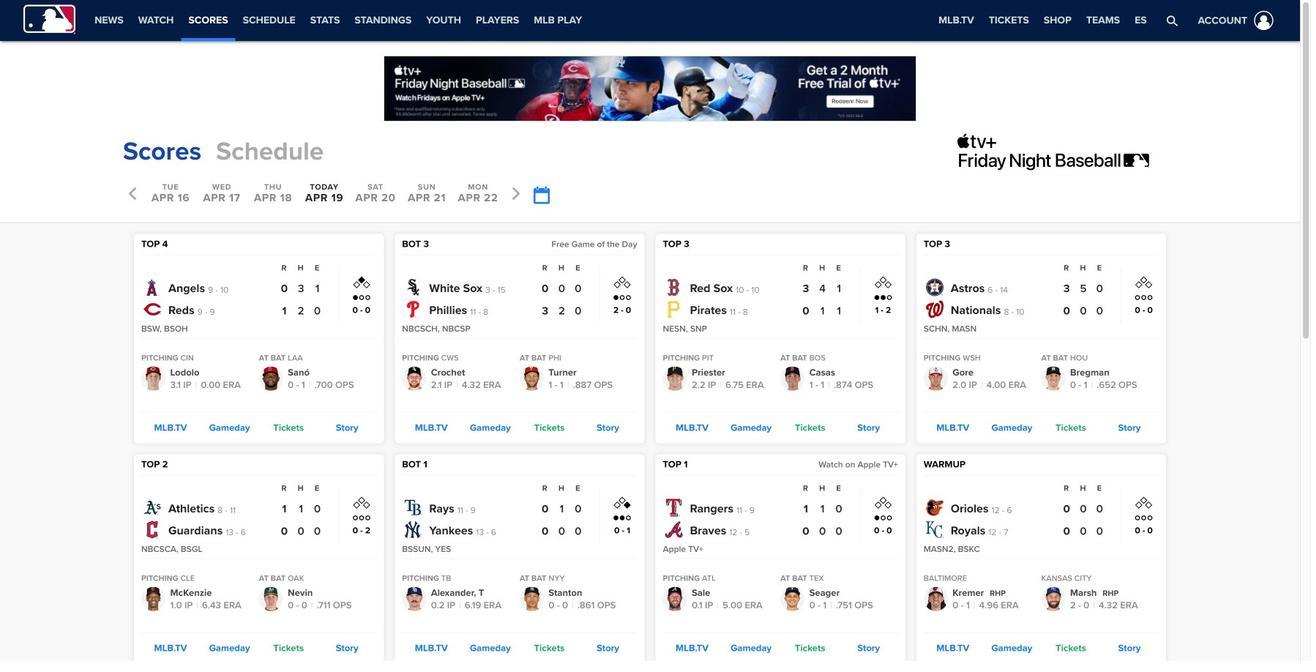 Task type: describe. For each thing, give the bounding box(es) containing it.
no runners on base image for casas icon
[[875, 276, 892, 289]]

no runners on base image for nevin image at the left bottom of the page
[[353, 497, 370, 509]]

yankees image
[[404, 521, 422, 539]]

top of the 4th inning. element
[[141, 238, 168, 250]]

nevin image
[[259, 587, 283, 611]]

top of the 1st inning. watch on apple tv+. element
[[663, 459, 688, 470]]

guardians image
[[144, 521, 161, 539]]

1 vertical spatial advertisement element
[[958, 133, 1177, 170]]

marsh image
[[1042, 587, 1066, 611]]

no runners on base image for bregman image
[[1135, 276, 1153, 289]]

angels image
[[144, 279, 161, 296]]

sanó image
[[259, 367, 283, 391]]

lodolo image
[[141, 367, 165, 391]]

casas image
[[781, 367, 805, 391]]

no runners on base image for seager icon
[[875, 497, 892, 509]]

bottom of the 3rd inning. free game of the day. element
[[402, 238, 429, 250]]

turner image
[[520, 367, 544, 391]]

1 secondary navigation element from the left
[[87, 0, 590, 41]]

sale image
[[663, 587, 687, 611]]

runner  at 1st image
[[614, 497, 631, 509]]

alexander, t image
[[402, 587, 426, 611]]

phillies image
[[404, 301, 422, 318]]

crochet image
[[402, 367, 426, 391]]

2 outs image
[[613, 515, 632, 521]]

top of the 3rd inning. element for astros icon
[[924, 238, 950, 250]]

mckenzie image
[[141, 587, 165, 611]]

orioles image
[[926, 499, 944, 517]]

stanton image
[[520, 587, 544, 611]]

warmup. element
[[924, 459, 966, 470]]

1 outs image for seager icon no runners on base image
[[874, 515, 892, 521]]

2 outs image
[[874, 295, 892, 301]]

red sox image
[[665, 279, 683, 296]]



Task type: vqa. For each thing, say whether or not it's contained in the screenshot.
Reds' Top
no



Task type: locate. For each thing, give the bounding box(es) containing it.
0 outs image
[[352, 515, 371, 521]]

0 horizontal spatial top of the 3rd inning. element
[[663, 238, 690, 250]]

0 horizontal spatial 1 outs image
[[352, 295, 371, 301]]

1 outs image down runner  at 2nd image
[[352, 295, 371, 301]]

rays image
[[404, 499, 422, 517]]

top of the 3rd inning. element
[[663, 238, 690, 250], [924, 238, 950, 250]]

athletics image
[[144, 499, 161, 517]]

1 vertical spatial 0 outs image
[[1135, 515, 1153, 521]]

top navigation menu bar
[[0, 0, 1301, 41]]

1 outs image for runner  at 2nd image
[[352, 295, 371, 301]]

no runners on base image
[[875, 276, 892, 289], [1135, 276, 1153, 289], [353, 497, 370, 509], [875, 497, 892, 509], [1135, 497, 1153, 509]]

0 horizontal spatial advertisement element
[[384, 56, 917, 122]]

2 0 outs image from the top
[[1135, 515, 1153, 521]]

rangers image
[[665, 499, 683, 517]]

royals image
[[926, 521, 944, 539]]

2 top of the 3rd inning. element from the left
[[924, 238, 950, 250]]

1 outs image left orioles image
[[874, 515, 892, 521]]

1 horizontal spatial 1 outs image
[[874, 515, 892, 521]]

1 0 outs image from the top
[[1135, 295, 1153, 301]]

bregman image
[[1042, 367, 1066, 391]]

gore image
[[924, 367, 948, 391]]

1 top of the 3rd inning. element from the left
[[663, 238, 690, 250]]

tertiary navigation element
[[932, 0, 1155, 41]]

secondary navigation element
[[87, 0, 590, 41], [590, 0, 713, 41]]

0 outs image for no runners on base image for bregman image
[[1135, 295, 1153, 301]]

0 vertical spatial advertisement element
[[384, 56, 917, 122]]

top of the 3rd inning. element up astros icon
[[924, 238, 950, 250]]

reds image
[[144, 301, 161, 318]]

priester image
[[663, 367, 687, 391]]

nationals image
[[926, 301, 944, 318]]

runner  at 2nd image
[[353, 276, 370, 289]]

2 secondary navigation element from the left
[[590, 0, 713, 41]]

bottom of the 1st inning. element
[[402, 459, 427, 470]]

0 vertical spatial 1 outs image
[[352, 295, 371, 301]]

top of the 3rd inning. element for red sox image
[[663, 238, 690, 250]]

0 outs image
[[1135, 295, 1153, 301], [1135, 515, 1153, 521]]

1 horizontal spatial top of the 3rd inning. element
[[924, 238, 950, 250]]

no runners on base image
[[614, 276, 631, 289]]

major league baseball image
[[23, 5, 76, 34]]

no runners on base image for marsh image
[[1135, 497, 1153, 509]]

kremer image
[[924, 587, 948, 611]]

1 horizontal spatial advertisement element
[[958, 133, 1177, 170]]

astros image
[[926, 279, 944, 296]]

pirates image
[[665, 301, 683, 318]]

1 outs image
[[613, 295, 632, 301]]

advertisement element
[[384, 56, 917, 122], [958, 133, 1177, 170]]

white sox image
[[404, 279, 422, 296]]

0 vertical spatial 0 outs image
[[1135, 295, 1153, 301]]

1 outs image
[[352, 295, 371, 301], [874, 515, 892, 521]]

braves image
[[665, 521, 683, 539]]

0 outs image for marsh image's no runners on base image
[[1135, 515, 1153, 521]]

1 vertical spatial 1 outs image
[[874, 515, 892, 521]]

top of the 3rd inning. element up red sox image
[[663, 238, 690, 250]]

seager image
[[781, 587, 805, 611]]

top of the 2nd inning. element
[[141, 459, 168, 470]]

None text field
[[533, 186, 549, 205]]



